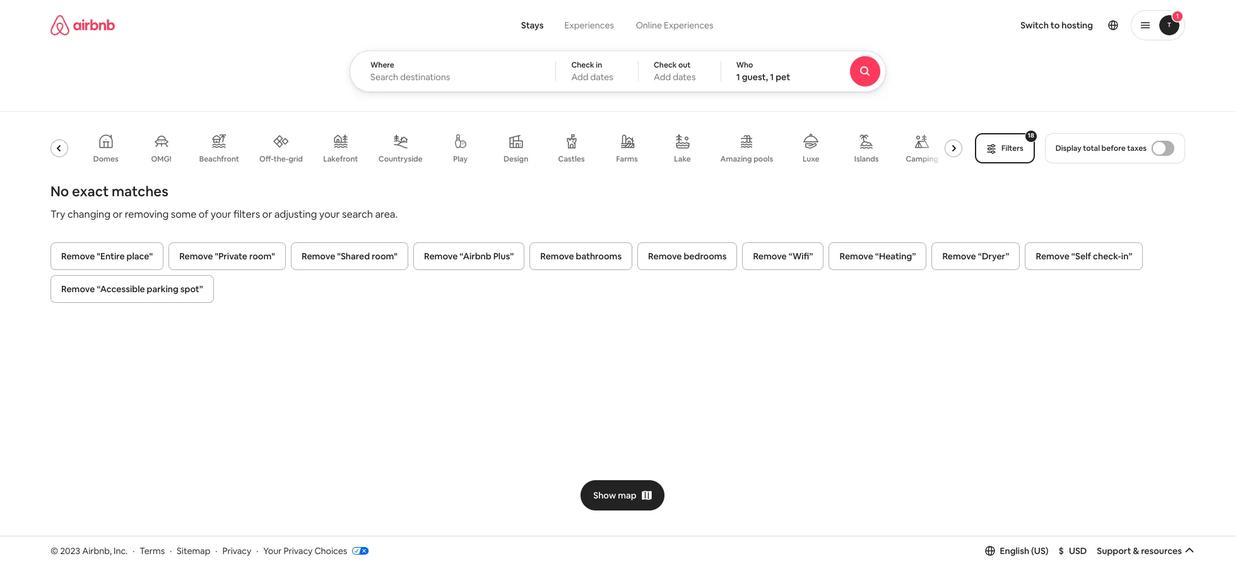 Task type: locate. For each thing, give the bounding box(es) containing it.
1 horizontal spatial check
[[654, 60, 677, 70]]

dates for check in add dates
[[591, 71, 614, 83]]

2 or from the left
[[262, 208, 272, 221]]

remove "entire place"
[[61, 251, 153, 262]]

check left out
[[654, 60, 677, 70]]

or right 'filters'
[[262, 208, 272, 221]]

amazing left pools at the right of page
[[721, 154, 752, 164]]

experiences button
[[554, 13, 625, 38]]

total
[[1084, 143, 1101, 153]]

in"
[[1122, 251, 1133, 262]]

matches
[[112, 182, 168, 200]]

no
[[51, 182, 69, 200]]

2 check from the left
[[654, 60, 677, 70]]

experiences right online
[[664, 20, 714, 31]]

remove left ""dryer""
[[943, 251, 977, 262]]

room" for remove "private room"
[[249, 251, 275, 262]]

guest,
[[742, 71, 769, 83]]

experiences up in
[[565, 20, 614, 31]]

remove left the 'bathrooms'
[[541, 251, 574, 262]]

remove "heating"
[[840, 251, 916, 262]]

0 horizontal spatial add
[[572, 71, 589, 83]]

remove for remove "airbnb plus"
[[424, 251, 458, 262]]

spot"
[[180, 283, 203, 295]]

room" for remove "shared room"
[[372, 251, 398, 262]]

group
[[15, 124, 968, 173]]

check in add dates
[[572, 60, 614, 83]]

remove "shared room"
[[302, 251, 398, 262]]

plus"
[[494, 251, 514, 262]]

remove for remove "wifi"
[[753, 251, 787, 262]]

room" right "private
[[249, 251, 275, 262]]

add down the experiences button
[[572, 71, 589, 83]]

2 room" from the left
[[372, 251, 398, 262]]

None search field
[[350, 0, 921, 92]]

amazing for amazing views
[[15, 154, 46, 164]]

1 room" from the left
[[249, 251, 275, 262]]

remove bathrooms
[[541, 251, 622, 262]]

add for check in add dates
[[572, 71, 589, 83]]

adjusting
[[274, 208, 317, 221]]

stays
[[521, 20, 544, 31]]

support & resources button
[[1098, 545, 1195, 557]]

views
[[48, 154, 68, 164]]

room"
[[249, 251, 275, 262], [372, 251, 398, 262]]

remove for remove bedrooms
[[649, 251, 682, 262]]

check left in
[[572, 60, 595, 70]]

stays tab panel
[[350, 51, 921, 92]]

0 horizontal spatial dates
[[591, 71, 614, 83]]

4 · from the left
[[256, 545, 259, 557]]

your privacy choices link
[[263, 545, 369, 558]]

add for check out add dates
[[654, 71, 671, 83]]

camping
[[906, 154, 939, 164]]

amazing left views
[[15, 154, 46, 164]]

hosting
[[1062, 20, 1094, 31]]

pet
[[776, 71, 791, 83]]

dates down in
[[591, 71, 614, 83]]

1 horizontal spatial privacy
[[284, 545, 313, 557]]

none search field containing stays
[[350, 0, 921, 92]]

privacy right your
[[284, 545, 313, 557]]

the-
[[274, 154, 289, 164]]

dates down out
[[673, 71, 696, 83]]

0 horizontal spatial your
[[211, 208, 231, 221]]

filters
[[1002, 143, 1024, 153]]

grid
[[289, 154, 303, 164]]

0 horizontal spatial privacy
[[222, 545, 251, 557]]

of
[[199, 208, 209, 221]]

remove left "entire
[[61, 251, 95, 262]]

1 horizontal spatial or
[[262, 208, 272, 221]]

design
[[504, 154, 529, 164]]

show
[[594, 490, 616, 501]]

check for check in add dates
[[572, 60, 595, 70]]

2 · from the left
[[170, 545, 172, 557]]

0 horizontal spatial check
[[572, 60, 595, 70]]

off-the-grid
[[259, 154, 303, 164]]

1 add from the left
[[572, 71, 589, 83]]

changing
[[68, 208, 111, 221]]

0 horizontal spatial or
[[113, 208, 123, 221]]

2 add from the left
[[654, 71, 671, 83]]

profile element
[[736, 0, 1186, 51]]

remove for remove "dryer"
[[943, 251, 977, 262]]

1 experiences from the left
[[565, 20, 614, 31]]

Where field
[[371, 71, 536, 83]]

privacy left your
[[222, 545, 251, 557]]

english
[[1000, 545, 1030, 557]]

check
[[572, 60, 595, 70], [654, 60, 677, 70]]

remove "shared room" link
[[291, 242, 409, 270]]

room" right "shared
[[372, 251, 398, 262]]

play
[[453, 154, 468, 164]]

remove left "heating" at the right top of the page
[[840, 251, 874, 262]]

remove for remove "self check-in"
[[1036, 251, 1070, 262]]

· right terms
[[170, 545, 172, 557]]

0 horizontal spatial room"
[[249, 251, 275, 262]]

beachfront
[[199, 154, 239, 164]]

remove "heating" link
[[829, 242, 927, 270]]

1 horizontal spatial dates
[[673, 71, 696, 83]]

"wifi"
[[789, 251, 814, 262]]

filters
[[234, 208, 260, 221]]

remove "entire place" link
[[51, 242, 164, 270]]

1 horizontal spatial experiences
[[664, 20, 714, 31]]

check inside check in add dates
[[572, 60, 595, 70]]

· right inc.
[[133, 545, 135, 557]]

show map
[[594, 490, 637, 501]]

1 privacy from the left
[[222, 545, 251, 557]]

1 horizontal spatial 1
[[770, 71, 774, 83]]

remove "dryer"
[[943, 251, 1010, 262]]

bathrooms
[[576, 251, 622, 262]]

remove for remove "entire place"
[[61, 251, 95, 262]]

"entire
[[97, 251, 125, 262]]

2 horizontal spatial 1
[[1177, 12, 1180, 20]]

· left 'privacy' link
[[215, 545, 218, 557]]

privacy
[[222, 545, 251, 557], [284, 545, 313, 557]]

1 dates from the left
[[591, 71, 614, 83]]

2 dates from the left
[[673, 71, 696, 83]]

1 horizontal spatial room"
[[372, 251, 398, 262]]

show map button
[[581, 480, 665, 511]]

1
[[1177, 12, 1180, 20], [737, 71, 740, 83], [770, 71, 774, 83]]

1 · from the left
[[133, 545, 135, 557]]

exact
[[72, 182, 109, 200]]

2 your from the left
[[319, 208, 340, 221]]

or down the "no exact matches" at the top
[[113, 208, 123, 221]]

remove left "self
[[1036, 251, 1070, 262]]

dates inside check out add dates
[[673, 71, 696, 83]]

remove left "shared
[[302, 251, 335, 262]]

off-
[[259, 154, 274, 164]]

your
[[263, 545, 282, 557]]

or
[[113, 208, 123, 221], [262, 208, 272, 221]]

1 horizontal spatial your
[[319, 208, 340, 221]]

switch to hosting
[[1021, 20, 1094, 31]]

1 horizontal spatial amazing
[[721, 154, 752, 164]]

display total before taxes
[[1056, 143, 1147, 153]]

· left your
[[256, 545, 259, 557]]

remove up the spot"
[[179, 251, 213, 262]]

some
[[171, 208, 197, 221]]

your right 'of'
[[211, 208, 231, 221]]

remove "private room" link
[[169, 242, 286, 270]]

remove left "wifi"
[[753, 251, 787, 262]]

0 horizontal spatial 1
[[737, 71, 740, 83]]

remove "private room"
[[179, 251, 275, 262]]

experiences inside button
[[565, 20, 614, 31]]

add inside check in add dates
[[572, 71, 589, 83]]

your left search
[[319, 208, 340, 221]]

check inside check out add dates
[[654, 60, 677, 70]]

terms · sitemap · privacy
[[140, 545, 251, 557]]

your
[[211, 208, 231, 221], [319, 208, 340, 221]]

remove left "accessible
[[61, 283, 95, 295]]

remove left "airbnb
[[424, 251, 458, 262]]

place"
[[127, 251, 153, 262]]

remove "self check-in" link
[[1026, 242, 1144, 270]]

1 check from the left
[[572, 60, 595, 70]]

&
[[1134, 545, 1140, 557]]

choices
[[315, 545, 347, 557]]

remove left the bedrooms
[[649, 251, 682, 262]]

remove bedrooms link
[[638, 242, 738, 270]]

0 horizontal spatial amazing
[[15, 154, 46, 164]]

filters button
[[976, 133, 1035, 164]]

dates inside check in add dates
[[591, 71, 614, 83]]

add down online experiences
[[654, 71, 671, 83]]

check for check out add dates
[[654, 60, 677, 70]]

0 horizontal spatial experiences
[[565, 20, 614, 31]]

1 horizontal spatial add
[[654, 71, 671, 83]]

add inside check out add dates
[[654, 71, 671, 83]]



Task type: describe. For each thing, give the bounding box(es) containing it.
remove for remove "private room"
[[179, 251, 213, 262]]

amazing pools
[[721, 154, 774, 164]]

search
[[342, 208, 373, 221]]

"heating"
[[876, 251, 916, 262]]

remove "dryer" link
[[932, 242, 1021, 270]]

resources
[[1142, 545, 1183, 557]]

remove for remove "shared room"
[[302, 251, 335, 262]]

try changing or removing some of your filters or adjusting your search area.
[[51, 208, 398, 221]]

remove bedrooms
[[649, 251, 727, 262]]

amazing views
[[15, 154, 68, 164]]

©
[[51, 545, 58, 557]]

to
[[1051, 20, 1060, 31]]

support & resources
[[1098, 545, 1183, 557]]

dates for check out add dates
[[673, 71, 696, 83]]

english (us) button
[[985, 545, 1049, 557]]

switch
[[1021, 20, 1049, 31]]

remove "accessible parking spot" link
[[51, 275, 214, 303]]

display total before taxes button
[[1045, 133, 1186, 164]]

switch to hosting link
[[1014, 12, 1101, 39]]

where
[[371, 60, 395, 70]]

english (us)
[[1000, 545, 1049, 557]]

remove for remove "heating"
[[840, 251, 874, 262]]

try
[[51, 208, 65, 221]]

privacy link
[[222, 545, 251, 557]]

removing
[[125, 208, 169, 221]]

"airbnb
[[460, 251, 492, 262]]

remove for remove "accessible parking spot"
[[61, 283, 95, 295]]

who
[[737, 60, 754, 70]]

who 1 guest, 1 pet
[[737, 60, 791, 83]]

out
[[679, 60, 691, 70]]

sitemap
[[177, 545, 211, 557]]

1 button
[[1131, 10, 1186, 40]]

usd
[[1070, 545, 1087, 557]]

domes
[[93, 154, 119, 164]]

$
[[1059, 545, 1064, 557]]

what can we help you find? tab list
[[511, 13, 625, 38]]

parking
[[147, 283, 179, 295]]

airbnb,
[[82, 545, 112, 557]]

"private
[[215, 251, 248, 262]]

terms
[[140, 545, 165, 557]]

no exact matches
[[51, 182, 168, 200]]

2023
[[60, 545, 80, 557]]

support
[[1098, 545, 1132, 557]]

"self
[[1072, 251, 1092, 262]]

check-
[[1094, 251, 1122, 262]]

online
[[636, 20, 662, 31]]

terms link
[[140, 545, 165, 557]]

sitemap link
[[177, 545, 211, 557]]

before
[[1102, 143, 1126, 153]]

2 privacy from the left
[[284, 545, 313, 557]]

1 your from the left
[[211, 208, 231, 221]]

1 or from the left
[[113, 208, 123, 221]]

remove "wifi"
[[753, 251, 814, 262]]

3 · from the left
[[215, 545, 218, 557]]

luxe
[[803, 154, 820, 164]]

remove for remove bathrooms
[[541, 251, 574, 262]]

"shared
[[337, 251, 370, 262]]

pools
[[754, 154, 774, 164]]

taxes
[[1128, 143, 1147, 153]]

remove "wifi" link
[[743, 242, 824, 270]]

lake
[[675, 154, 691, 164]]

2 experiences from the left
[[664, 20, 714, 31]]

© 2023 airbnb, inc. ·
[[51, 545, 135, 557]]

display
[[1056, 143, 1082, 153]]

omg!
[[151, 154, 172, 164]]

group containing amazing views
[[15, 124, 968, 173]]

stays button
[[511, 13, 554, 38]]

$ usd
[[1059, 545, 1087, 557]]

"accessible
[[97, 283, 145, 295]]

amazing for amazing pools
[[721, 154, 752, 164]]

castles
[[559, 154, 585, 164]]

map
[[618, 490, 637, 501]]

your privacy choices
[[263, 545, 347, 557]]

"dryer"
[[978, 251, 1010, 262]]

countryside
[[379, 154, 423, 164]]

area.
[[375, 208, 398, 221]]

remove "airbnb plus"
[[424, 251, 514, 262]]

remove "accessible parking spot"
[[61, 283, 203, 295]]

1 inside 1 dropdown button
[[1177, 12, 1180, 20]]

online experiences
[[636, 20, 714, 31]]

remove "self check-in"
[[1036, 251, 1133, 262]]

inc.
[[114, 545, 128, 557]]



Task type: vqa. For each thing, say whether or not it's contained in the screenshot.
walk within the HALF MOON BAY, CALIFORNIA 1 MIN WALK TO TUNITAS BEACH DEC 17 – 22 $299 NIGHT
no



